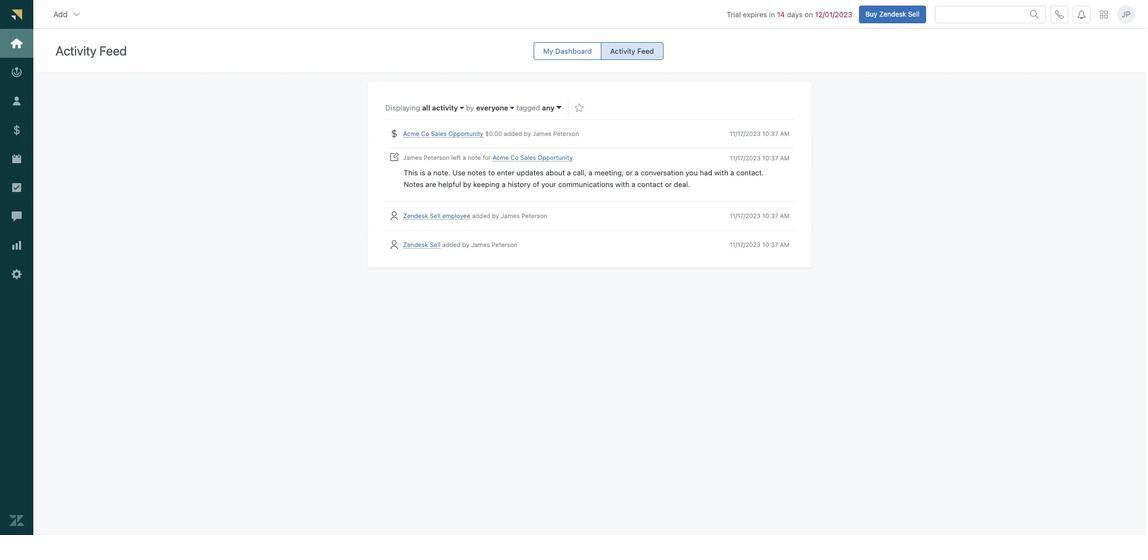 Task type: vqa. For each thing, say whether or not it's contained in the screenshot.
first AM from the top of the page
yes



Task type: locate. For each thing, give the bounding box(es) containing it.
james down history
[[501, 212, 520, 220]]

caret down image
[[556, 103, 561, 112], [460, 104, 464, 112]]

zendesk for zendesk sell added by james peterson
[[403, 241, 428, 248]]

opportunity
[[448, 130, 483, 137], [538, 154, 573, 161]]

acme co sales opportunity link down all activity link
[[403, 130, 483, 138]]

sell left employee
[[430, 212, 441, 220]]

any
[[542, 103, 555, 112]]

0 vertical spatial with
[[714, 168, 728, 177]]

note.
[[433, 168, 450, 177]]

3 am from the top
[[780, 212, 790, 220]]

0 horizontal spatial activity
[[56, 44, 97, 59]]

by down 'use'
[[463, 180, 471, 189]]

zendesk right buy
[[879, 10, 906, 18]]

jp
[[1122, 9, 1131, 19]]

1 vertical spatial acme co sales opportunity link
[[492, 154, 573, 162]]

a up contact
[[635, 168, 639, 177]]

0 horizontal spatial co
[[421, 130, 429, 137]]

co
[[421, 130, 429, 137], [511, 154, 519, 161]]

search image
[[1030, 10, 1039, 19]]

acme co sales opportunity link
[[403, 130, 483, 138], [492, 154, 573, 162]]

1 vertical spatial zendesk
[[403, 212, 428, 220]]

a left contact.
[[730, 168, 734, 177]]

10:37
[[762, 130, 778, 137], [762, 154, 778, 162], [762, 212, 778, 220], [762, 241, 778, 248]]

caret down image inside all activity link
[[460, 104, 464, 112]]

buy zendesk sell button
[[859, 5, 926, 23]]

a down enter at the left top of page
[[502, 180, 506, 189]]

am
[[780, 130, 790, 137], [780, 154, 790, 162], [780, 212, 790, 220], [780, 241, 790, 248]]

zendesk inside buy zendesk sell 'button'
[[879, 10, 906, 18]]

this
[[404, 168, 418, 177]]

1 vertical spatial opportunity
[[538, 154, 573, 161]]

sell right buy
[[908, 10, 920, 18]]

0 horizontal spatial with
[[615, 180, 629, 189]]

left
[[451, 154, 461, 161]]

my
[[543, 46, 553, 55]]

3 11/17/2023 from the top
[[730, 212, 761, 220]]

1 am from the top
[[780, 130, 790, 137]]

james
[[533, 130, 551, 137], [403, 154, 422, 161], [501, 212, 520, 220], [471, 241, 490, 248]]

or down conversation
[[665, 180, 672, 189]]

1 horizontal spatial or
[[665, 180, 672, 189]]

2 11/17/2023 10:37 am from the top
[[730, 154, 790, 162]]

acme
[[403, 130, 419, 137], [492, 154, 509, 161]]

employee
[[442, 212, 470, 220]]

1 vertical spatial co
[[511, 154, 519, 161]]

activity right dashboard
[[610, 46, 635, 55]]

caret down image
[[510, 104, 514, 112]]

14
[[777, 10, 785, 19]]

1 vertical spatial sales
[[520, 154, 536, 161]]

peterson down zendesk sell employee added by james peterson
[[492, 241, 518, 248]]

sales down all activity
[[431, 130, 447, 137]]

with right had
[[714, 168, 728, 177]]

11/17/2023 for by
[[730, 130, 761, 137]]

acme right for
[[492, 154, 509, 161]]

2 10:37 from the top
[[762, 154, 778, 162]]

zendesk image
[[9, 514, 24, 528]]

4 11/17/2023 from the top
[[730, 241, 761, 248]]

3 10:37 from the top
[[762, 212, 778, 220]]

sales
[[431, 130, 447, 137], [520, 154, 536, 161]]

opportunity up note
[[448, 130, 483, 137]]

sell for zendesk sell added by james peterson
[[430, 241, 441, 248]]

0 vertical spatial zendesk
[[879, 10, 906, 18]]

0 horizontal spatial sales
[[431, 130, 447, 137]]

add
[[53, 9, 68, 19]]

days
[[787, 10, 803, 19]]

zendesk sell employee link
[[403, 212, 470, 220]]

chevron down image
[[72, 10, 81, 19]]

co up enter at the left top of page
[[511, 154, 519, 161]]

on
[[805, 10, 813, 19]]

activity down chevron down icon
[[56, 44, 97, 59]]

1 vertical spatial with
[[615, 180, 629, 189]]

to
[[488, 168, 495, 177]]

1 horizontal spatial acme co sales opportunity link
[[492, 154, 573, 162]]

sales up updates
[[520, 154, 536, 161]]

zendesk products image
[[1100, 10, 1108, 18]]

calls image
[[1055, 10, 1064, 19]]

4 11/17/2023 10:37 am from the top
[[730, 241, 790, 248]]

activity
[[432, 103, 458, 112]]

zendesk down "zendesk sell employee" link
[[403, 241, 428, 248]]

or right meeting, on the right of the page
[[626, 168, 633, 177]]

sell
[[908, 10, 920, 18], [430, 212, 441, 220], [430, 241, 441, 248]]

1 horizontal spatial activity
[[610, 46, 635, 55]]

0 horizontal spatial acme
[[403, 130, 419, 137]]

peterson
[[553, 130, 579, 137], [424, 154, 450, 161], [521, 212, 547, 220], [492, 241, 518, 248]]

1 horizontal spatial acme
[[492, 154, 509, 161]]

are
[[426, 180, 436, 189]]

0 vertical spatial added
[[504, 130, 522, 137]]

by down keeping
[[492, 212, 499, 220]]

10:37 for by
[[762, 130, 778, 137]]

10:37 for peterson
[[762, 212, 778, 220]]

james peterson left a note for acme co sales opportunity
[[403, 154, 573, 161]]

added down employee
[[442, 241, 461, 248]]

1 10:37 from the top
[[762, 130, 778, 137]]

with down meeting, on the right of the page
[[615, 180, 629, 189]]

11/17/2023 for peterson
[[730, 212, 761, 220]]

contact
[[637, 180, 663, 189]]

caret down image right any
[[556, 103, 561, 112]]

1 11/17/2023 from the top
[[730, 130, 761, 137]]

11/17/2023
[[730, 130, 761, 137], [730, 154, 761, 162], [730, 212, 761, 220], [730, 241, 761, 248]]

1 horizontal spatial sales
[[520, 154, 536, 161]]

is
[[420, 168, 425, 177]]

3 11/17/2023 10:37 am from the top
[[730, 212, 790, 220]]

displaying
[[385, 103, 422, 112]]

all activity link
[[422, 103, 464, 112]]

1 vertical spatial sell
[[430, 212, 441, 220]]

opportunity up about at the left top
[[538, 154, 573, 161]]

11/17/2023 10:37 am
[[730, 130, 790, 137], [730, 154, 790, 162], [730, 212, 790, 220], [730, 241, 790, 248]]

sell down "zendesk sell employee" link
[[430, 241, 441, 248]]

had
[[700, 168, 712, 177]]

a
[[463, 154, 466, 161], [427, 168, 431, 177], [567, 168, 571, 177], [588, 168, 592, 177], [635, 168, 639, 177], [730, 168, 734, 177], [502, 180, 506, 189], [631, 180, 635, 189]]

by down tagged
[[524, 130, 531, 137]]

or
[[626, 168, 633, 177], [665, 180, 672, 189]]

feed
[[99, 44, 127, 59], [637, 46, 654, 55]]

acme co sales opportunity link up updates
[[492, 154, 573, 162]]

0 vertical spatial co
[[421, 130, 429, 137]]

activity feed
[[56, 44, 127, 59], [610, 46, 654, 55]]

1 vertical spatial added
[[472, 212, 490, 220]]

1 vertical spatial acme
[[492, 154, 509, 161]]

2 vertical spatial sell
[[430, 241, 441, 248]]

activity
[[56, 44, 97, 59], [610, 46, 635, 55]]

for
[[483, 154, 491, 161]]

1 11/17/2023 10:37 am from the top
[[730, 130, 790, 137]]

1 horizontal spatial added
[[472, 212, 490, 220]]

history
[[508, 180, 531, 189]]

1 horizontal spatial activity feed
[[610, 46, 654, 55]]

0 horizontal spatial added
[[442, 241, 461, 248]]

peterson up note.
[[424, 154, 450, 161]]

acme down displaying
[[403, 130, 419, 137]]

added right $0.00
[[504, 130, 522, 137]]

co down all
[[421, 130, 429, 137]]

bell image
[[1077, 10, 1086, 19]]

by
[[466, 103, 474, 112], [524, 130, 531, 137], [463, 180, 471, 189], [492, 212, 499, 220], [462, 241, 469, 248]]

contact.
[[736, 168, 764, 177]]

of
[[533, 180, 539, 189]]

zendesk
[[879, 10, 906, 18], [403, 212, 428, 220], [403, 241, 428, 248]]

caret down image right activity
[[460, 104, 464, 112]]

0 vertical spatial acme co sales opportunity link
[[403, 130, 483, 138]]

0 horizontal spatial acme co sales opportunity link
[[403, 130, 483, 138]]

1 horizontal spatial feed
[[637, 46, 654, 55]]

added right employee
[[472, 212, 490, 220]]

2 vertical spatial zendesk
[[403, 241, 428, 248]]

added
[[504, 130, 522, 137], [472, 212, 490, 220], [442, 241, 461, 248]]

2 11/17/2023 from the top
[[730, 154, 761, 162]]

by inside "this is a note. use notes to enter updates about a call, a meeting, or a conversation you had with a contact. notes are helpful by keeping a history of your communications with a contact or deal."
[[463, 180, 471, 189]]

in
[[769, 10, 775, 19]]

0 vertical spatial opportunity
[[448, 130, 483, 137]]

with
[[714, 168, 728, 177], [615, 180, 629, 189]]

0 vertical spatial sell
[[908, 10, 920, 18]]

dashboard
[[555, 46, 592, 55]]

11/17/2023 10:37 am for peterson
[[730, 212, 790, 220]]

zendesk sell added by james peterson
[[403, 241, 518, 248]]

0 vertical spatial or
[[626, 168, 633, 177]]

all activity
[[422, 103, 458, 112]]

0 horizontal spatial caret down image
[[460, 104, 464, 112]]

zendesk up "zendesk sell" link
[[403, 212, 428, 220]]

2 am from the top
[[780, 154, 790, 162]]

0 horizontal spatial activity feed
[[56, 44, 127, 59]]



Task type: describe. For each thing, give the bounding box(es) containing it.
your
[[541, 180, 556, 189]]

my dashboard link
[[534, 42, 601, 60]]

my dashboard
[[543, 46, 592, 55]]

communications
[[558, 180, 613, 189]]

2 vertical spatial added
[[442, 241, 461, 248]]

enter
[[497, 168, 514, 177]]

activity feed link
[[601, 42, 663, 60]]

tagged
[[516, 103, 540, 112]]

deal.
[[674, 180, 690, 189]]

peterson down of
[[521, 212, 547, 220]]

$0.00
[[485, 130, 502, 137]]

conversation
[[641, 168, 684, 177]]

you
[[686, 168, 698, 177]]

expires
[[743, 10, 767, 19]]

11/17/2023 for acme
[[730, 154, 761, 162]]

buy
[[865, 10, 877, 18]]

james down zendesk sell employee added by james peterson
[[471, 241, 490, 248]]

1 vertical spatial or
[[665, 180, 672, 189]]

by down zendesk sell employee added by james peterson
[[462, 241, 469, 248]]

zendesk for zendesk sell employee added by james peterson
[[403, 212, 428, 220]]

0 horizontal spatial feed
[[99, 44, 127, 59]]

everyone
[[476, 103, 508, 112]]

am for peterson
[[780, 212, 790, 220]]

2 horizontal spatial added
[[504, 130, 522, 137]]

call,
[[573, 168, 587, 177]]

buy zendesk sell
[[865, 10, 920, 18]]

notes
[[404, 180, 424, 189]]

notes
[[467, 168, 486, 177]]

zendesk sell employee added by james peterson
[[403, 212, 547, 220]]

12/01/2023
[[815, 10, 852, 19]]

0 horizontal spatial opportunity
[[448, 130, 483, 137]]

0 vertical spatial acme
[[403, 130, 419, 137]]

am for acme
[[780, 154, 790, 162]]

1 horizontal spatial with
[[714, 168, 728, 177]]

sell for zendesk sell employee added by james peterson
[[430, 212, 441, 220]]

trial expires in 14 days on 12/01/2023
[[727, 10, 852, 19]]

11/17/2023 10:37 am for acme
[[730, 154, 790, 162]]

a right left
[[463, 154, 466, 161]]

add button
[[44, 3, 90, 25]]

sell inside 'button'
[[908, 10, 920, 18]]

a right "call,"
[[588, 168, 592, 177]]

a left "call,"
[[567, 168, 571, 177]]

1 horizontal spatial opportunity
[[538, 154, 573, 161]]

note
[[468, 154, 481, 161]]

james down any
[[533, 130, 551, 137]]

helpful
[[438, 180, 461, 189]]

acme co sales opportunity $0.00 added by james peterson
[[403, 130, 579, 137]]

a left contact
[[631, 180, 635, 189]]

by left everyone
[[466, 103, 474, 112]]

updates
[[516, 168, 544, 177]]

this is a note. use notes to enter updates about a call, a meeting, or a conversation you had with a contact. notes are helpful by keeping a history of your communications with a contact or deal.
[[404, 168, 766, 189]]

about
[[546, 168, 565, 177]]

1 horizontal spatial co
[[511, 154, 519, 161]]

a right is
[[427, 168, 431, 177]]

4 10:37 from the top
[[762, 241, 778, 248]]

peterson down any
[[553, 130, 579, 137]]

11/17/2023 10:37 am for by
[[730, 130, 790, 137]]

am for by
[[780, 130, 790, 137]]

all
[[422, 103, 430, 112]]

james up this
[[403, 154, 422, 161]]

4 am from the top
[[780, 241, 790, 248]]

0 horizontal spatial or
[[626, 168, 633, 177]]

0 vertical spatial sales
[[431, 130, 447, 137]]

trial
[[727, 10, 741, 19]]

10:37 for acme
[[762, 154, 778, 162]]

jp button
[[1117, 5, 1135, 23]]

keeping
[[473, 180, 500, 189]]

meeting,
[[594, 168, 624, 177]]

use
[[452, 168, 465, 177]]

notes image
[[390, 153, 399, 162]]

zendesk sell link
[[403, 241, 441, 249]]

1 horizontal spatial caret down image
[[556, 103, 561, 112]]



